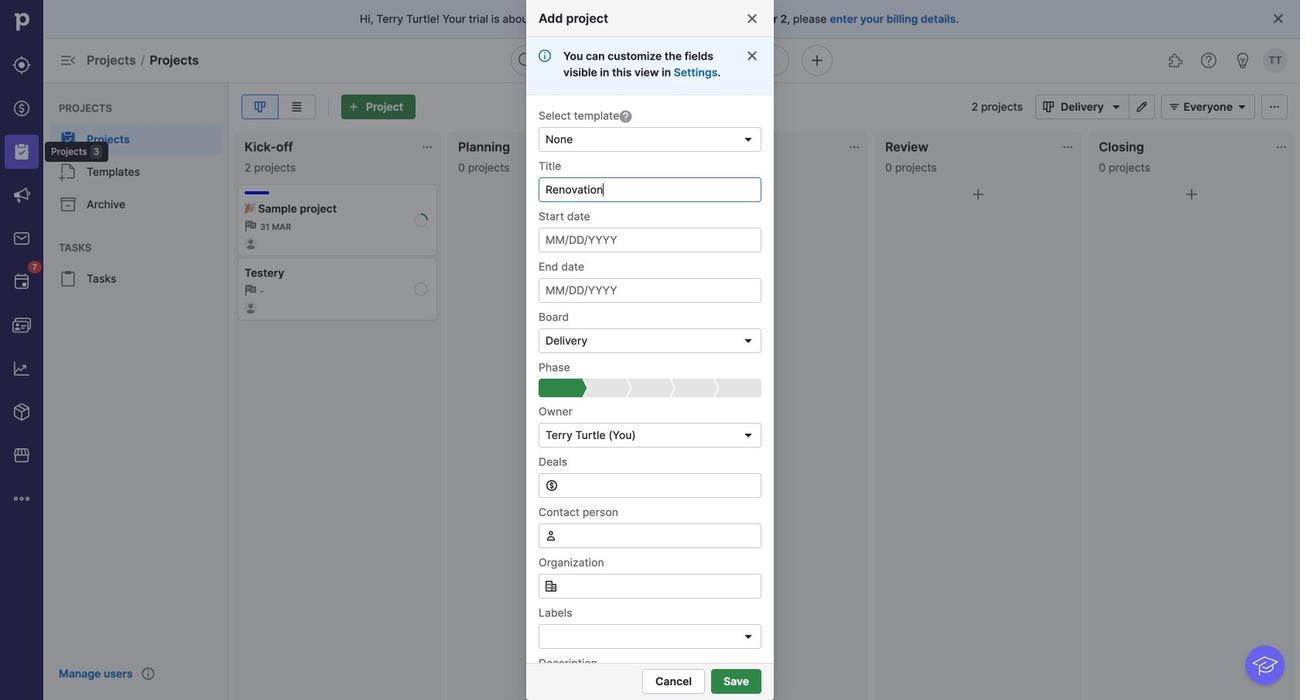 Task type: locate. For each thing, give the bounding box(es) containing it.
menu toggle image
[[59, 51, 77, 70]]

color secondary image
[[245, 220, 257, 232]]

menu
[[0, 0, 109, 700], [43, 82, 229, 700]]

dialog
[[0, 0, 1301, 700]]

color undefined image
[[59, 130, 77, 149], [59, 163, 77, 181], [59, 195, 77, 214], [12, 273, 31, 291]]

Search Pipedrive field
[[511, 45, 790, 76]]

close image
[[746, 12, 759, 25]]

kick-off element
[[539, 379, 587, 397]]

None text field
[[539, 574, 762, 599]]

color secondary rgba image
[[421, 141, 434, 153], [849, 141, 861, 153], [1062, 141, 1075, 153], [1276, 141, 1289, 153]]

menu item
[[43, 124, 229, 155], [0, 130, 43, 173]]

color muted image
[[620, 110, 632, 123]]

MM/DD/YYYY text field
[[539, 278, 762, 303]]

implementation element
[[626, 379, 675, 397]]

info image
[[142, 667, 155, 680]]

MM/DD/YYYY text field
[[539, 228, 762, 252]]

None field
[[539, 127, 762, 152], [539, 328, 762, 353], [539, 423, 762, 448], [539, 473, 762, 498], [539, 523, 762, 548], [539, 574, 762, 599], [539, 624, 762, 649], [539, 127, 762, 152], [539, 328, 762, 353], [539, 423, 762, 448], [539, 473, 762, 498], [539, 523, 762, 548], [539, 574, 762, 599]]

None text field
[[539, 177, 762, 202], [558, 474, 761, 497], [539, 523, 762, 548], [539, 177, 762, 202], [558, 474, 761, 497], [539, 523, 762, 548]]

campaigns image
[[12, 186, 31, 204]]

color info image
[[539, 50, 551, 62]]

board image
[[251, 101, 269, 113]]

color primary image
[[1273, 12, 1285, 25], [746, 50, 759, 62], [1108, 101, 1126, 113], [756, 185, 774, 204], [1183, 185, 1202, 204]]

color primary image
[[1040, 101, 1058, 113], [1166, 101, 1184, 113], [1234, 101, 1252, 113], [1266, 101, 1285, 113], [743, 133, 755, 146], [542, 185, 561, 204], [969, 185, 988, 204], [743, 335, 755, 347], [743, 429, 755, 441], [546, 479, 558, 492], [545, 530, 558, 542], [545, 580, 558, 592]]

leads image
[[12, 56, 31, 74]]

insights image
[[12, 359, 31, 378]]

color secondary image
[[245, 284, 257, 297]]



Task type: vqa. For each thing, say whether or not it's contained in the screenshot.
color secondary rgba image
yes



Task type: describe. For each thing, give the bounding box(es) containing it.
quick add image
[[808, 51, 827, 70]]

color primary inverted image
[[345, 101, 363, 113]]

products image
[[12, 403, 31, 421]]

deals image
[[12, 99, 31, 118]]

marketplace image
[[12, 446, 31, 465]]

projects image
[[12, 142, 31, 161]]

none field the open menu
[[539, 624, 762, 649]]

2 color secondary rgba image from the left
[[849, 141, 861, 153]]

1 color secondary rgba image from the left
[[421, 141, 434, 153]]

knowledge center bot, also known as kc bot is an onboarding assistant that allows you to see the list of onboarding items in one place for quick and easy reference. this improves your in-app experience. image
[[1246, 645, 1285, 685]]

color undefined image
[[59, 269, 77, 288]]

contacts image
[[12, 316, 31, 335]]

color secondary rgba image
[[635, 141, 647, 153]]

3 color secondary rgba image from the left
[[1062, 141, 1075, 153]]

planning element
[[583, 379, 631, 397]]

edit board image
[[1133, 101, 1152, 113]]

more image
[[12, 489, 31, 508]]

quick help image
[[1200, 51, 1219, 70]]

closing element
[[714, 379, 762, 397]]

home image
[[10, 10, 33, 33]]

review element
[[670, 379, 718, 397]]

sales inbox image
[[12, 229, 31, 248]]

open menu image
[[743, 630, 755, 643]]

list image
[[288, 101, 306, 113]]

4 color secondary rgba image from the left
[[1276, 141, 1289, 153]]

sales assistant image
[[1234, 51, 1253, 70]]



